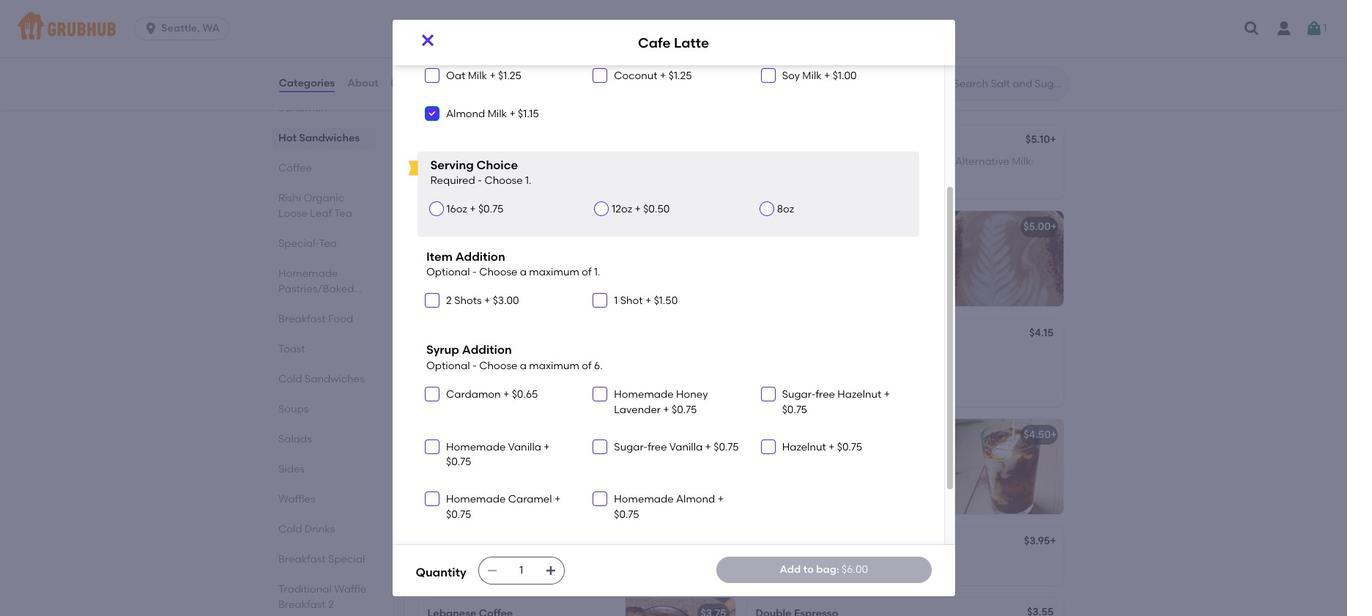 Task type: vqa. For each thing, say whether or not it's contained in the screenshot.
1. inside the Serving Choice Required - Choose 1.
yes



Task type: locate. For each thing, give the bounding box(es) containing it.
syrups down cold brew
[[756, 464, 789, 477]]

rishi organic loose leaf tea
[[278, 192, 352, 220]]

addition right item on the left top of the page
[[456, 250, 506, 264]]

special-tea
[[278, 237, 337, 250]]

svg image inside seattle, wa button
[[144, 21, 158, 36]]

0 horizontal spatial cardamom,
[[634, 349, 695, 362]]

1 for 1 shot + $1.50
[[614, 295, 618, 307]]

8,
[[508, 155, 516, 168], [894, 155, 903, 168], [593, 364, 602, 377], [508, 557, 516, 569]]

vanilla up americano
[[756, 494, 789, 506]]

cold for cold available in 12, 16, & 20 oz syrups made in house: almond, caramel, cardamom, mocha & vanilla
[[756, 449, 780, 462]]

sandwiches down sandwich
[[299, 132, 360, 144]]

almond, up $0.50
[[655, 155, 697, 168]]

svg image for homemade caramel
[[428, 495, 437, 504]]

1 vertical spatial 1
[[614, 295, 618, 307]]

double
[[428, 242, 463, 254], [428, 449, 463, 462], [756, 557, 792, 569]]

choose down choice
[[485, 175, 523, 187]]

hemp, inside syrups made in house: almond, caramel, cardamom, mocha & vanilla.                       hot available in 8, 12, & 16 oz                                             alternative milks: almond, coconut, hemp, oat & soy
[[549, 379, 583, 392]]

available for hot available in 8, 12, & 16 oz
[[448, 557, 494, 569]]

0 vertical spatial hazelnut
[[838, 389, 882, 401]]

1 horizontal spatial alternative
[[655, 364, 709, 377]]

0 horizontal spatial milks:
[[428, 379, 454, 392]]

marinated chicken breast wrapped in pita bread with our homemade hummus, lettuce, tomatoes and artichoke.
[[428, 17, 711, 44]]

0 horizontal spatial 1
[[614, 295, 618, 307]]

waffles
[[278, 493, 315, 506]]

coffee up rishi
[[278, 162, 312, 174]]

sugar- inside sugar-free hazelnut + $0.75
[[783, 389, 816, 401]]

svg image
[[1244, 20, 1261, 37], [1307, 20, 1324, 37], [144, 21, 158, 36], [419, 32, 437, 49], [428, 71, 437, 80], [596, 71, 605, 80], [764, 71, 773, 80], [428, 109, 437, 118], [428, 443, 437, 451], [596, 443, 605, 451], [428, 495, 437, 504], [487, 565, 498, 577], [545, 565, 557, 577]]

cold left brew
[[756, 428, 780, 441]]

hot inside (seasonal). hot available in 8, 12, & 16 oz  alternative milk: almond, coconut, hemp, oat & soy
[[814, 155, 832, 168]]

0 vertical spatial mocha
[[756, 221, 791, 233]]

$4.50
[[1024, 428, 1051, 441]]

hot up required
[[428, 155, 446, 168]]

cardamom, up homemade honey lavender
[[634, 349, 695, 362]]

coconut, down (seasonal). in the top of the page
[[800, 170, 846, 183]]

1 $1.25 from the left
[[499, 70, 522, 82]]

1 vertical spatial cardamom,
[[805, 479, 866, 491]]

made up vanilla.
[[463, 349, 493, 362]]

0 horizontal spatial caramel,
[[585, 349, 632, 362]]

addition up vanilla.
[[462, 343, 512, 357]]

almond, left 6.
[[541, 349, 583, 362]]

2 breakfast from the top
[[278, 313, 326, 325]]

hazelnut + $0.75
[[783, 441, 863, 454]]

1.
[[594, 41, 601, 53], [526, 175, 532, 187], [594, 266, 601, 279]]

item addition optional - choose a maximum of 1.
[[427, 250, 601, 279]]

0 vertical spatial tea
[[334, 207, 352, 220]]

hot
[[886, 557, 903, 569]]

hot
[[278, 132, 296, 144], [428, 155, 446, 168], [814, 155, 832, 168], [513, 364, 531, 377], [428, 536, 446, 549], [428, 557, 446, 569]]

almond, down (seasonal). in the top of the page
[[756, 170, 798, 183]]

coconut, inside (seasonal). hot available in 8, 12, & 16 oz  alternative milk: almond, coconut, hemp, oat & soy
[[800, 170, 846, 183]]

0 vertical spatial with
[[671, 17, 692, 29]]

- for milk
[[473, 41, 477, 53]]

1 optional from the top
[[427, 41, 470, 53]]

- up the cardamon
[[473, 360, 477, 372]]

oz inside cold available in 12, 16, & 20 oz syrups made in house: almond, caramel, cardamom, mocha & vanilla
[[896, 449, 907, 462]]

with up artichoke.
[[671, 17, 692, 29]]

svg image for almond milk
[[428, 109, 437, 118]]

1 vertical spatial coffee
[[278, 162, 312, 174]]

espresso right to at the bottom of the page
[[818, 557, 862, 569]]

cold inside cold available in 12, 16, & 20 oz syrups made in house: almond, caramel, cardamom, mocha & vanilla
[[756, 449, 780, 462]]

1 horizontal spatial $1.25
[[669, 70, 692, 82]]

sugar-
[[783, 389, 816, 401], [614, 441, 648, 454]]

maximum inside the milk options optional - choose a maximum of 1.
[[529, 41, 580, 53]]

choose inside serving choice required - choose 1.
[[485, 175, 523, 187]]

oat milk + $1.25
[[446, 70, 522, 82]]

available inside syrups made in house: almond, caramel, cardamom, mocha & vanilla.                       hot available in 8, 12, & 16 oz                                             alternative milks: almond, coconut, hemp, oat & soy
[[533, 364, 579, 377]]

mocha down 8oz
[[756, 221, 791, 233]]

cold left "drinks"
[[278, 523, 302, 536]]

cafe latte
[[638, 34, 710, 51], [428, 221, 481, 233]]

svg image for sugar-free hazelnut
[[764, 390, 773, 399]]

americano
[[756, 536, 812, 549]]

hot up 'quantity'
[[428, 536, 446, 549]]

rishi
[[278, 192, 301, 205]]

add to bag: $6.00
[[780, 564, 869, 576]]

in
[[605, 17, 614, 29], [496, 155, 505, 168], [883, 155, 892, 168], [495, 349, 504, 362], [582, 364, 591, 377], [831, 449, 839, 462], [824, 464, 832, 477], [496, 557, 505, 569]]

coconut, down syrup addition optional - choose a maximum of 6. at bottom
[[501, 379, 547, 392]]

espresso down 16oz + $0.75
[[489, 242, 533, 254]]

hazelnut down brew
[[783, 441, 827, 454]]

2 vertical spatial a
[[520, 360, 527, 372]]

1 vertical spatial tea
[[319, 237, 337, 250]]

16
[[544, 155, 553, 168], [930, 155, 940, 168], [629, 364, 639, 377], [544, 557, 553, 569]]

almond, down vanilla.
[[457, 379, 498, 392]]

vanilla down + $0.75
[[670, 441, 703, 454]]

mocha down 20
[[868, 479, 903, 491]]

soy
[[783, 70, 800, 82], [544, 170, 562, 183], [916, 170, 934, 183], [617, 379, 635, 392]]

alternative up 12oz
[[569, 155, 624, 168]]

cardamom, down hazelnut + $0.75
[[805, 479, 866, 491]]

hemp, inside (seasonal). hot available in 8, 12, & 16 oz  alternative milk: almond, coconut, hemp, oat & soy
[[849, 170, 882, 183]]

maximum inside item addition optional - choose a maximum of 1.
[[529, 266, 580, 279]]

optional inside item addition optional - choose a maximum of 1.
[[427, 266, 470, 279]]

$4.00 +
[[695, 535, 729, 547]]

0 vertical spatial sugar-
[[783, 389, 816, 401]]

milks:
[[626, 155, 653, 168], [428, 379, 454, 392]]

$4.50 +
[[1024, 428, 1058, 441]]

almond, down 20
[[870, 464, 911, 477]]

1 a from the top
[[520, 41, 527, 53]]

1 vertical spatial milks:
[[428, 379, 454, 392]]

2 horizontal spatial coconut,
[[800, 170, 846, 183]]

milk inside the milk options optional - choose a maximum of 1.
[[427, 24, 450, 38]]

2 vertical spatial optional
[[427, 360, 470, 372]]

bread
[[639, 17, 669, 29]]

shot right item on the left top of the page
[[466, 242, 487, 254]]

1 inside button
[[1324, 22, 1328, 34]]

1 horizontal spatial milks:
[[626, 155, 653, 168]]

sugar- for sugar-free vanilla
[[614, 441, 648, 454]]

item
[[427, 250, 453, 264]]

+ inside homemade caramel + $0.75
[[555, 494, 561, 506]]

free
[[816, 389, 836, 401], [648, 441, 667, 454]]

breakfast up sandwich
[[278, 86, 326, 99]]

+ inside homemade almond + $0.75
[[718, 494, 724, 506]]

1. inside item addition optional - choose a maximum of 1.
[[594, 266, 601, 279]]

Search Salt and Sugar Cafe and Bakery search field
[[953, 77, 1065, 91]]

0 vertical spatial coffee
[[416, 91, 468, 109]]

0 horizontal spatial cafe
[[428, 221, 452, 233]]

0 horizontal spatial free
[[648, 441, 667, 454]]

alternative left milk:
[[956, 155, 1010, 168]]

20
[[881, 449, 893, 462]]

hot available in 8, 12, & 16 oz
[[428, 557, 567, 569]]

0 horizontal spatial coffee
[[278, 162, 312, 174]]

0 vertical spatial made
[[463, 349, 493, 362]]

oz
[[556, 155, 567, 168], [942, 155, 953, 168], [641, 364, 652, 377], [896, 449, 907, 462], [556, 557, 567, 569]]

3 optional from the top
[[427, 360, 470, 372]]

16oz + $0.75
[[447, 203, 504, 216]]

0 horizontal spatial sugar-
[[614, 441, 648, 454]]

shot left bag:
[[794, 557, 815, 569]]

organic
[[303, 192, 344, 205]]

0 horizontal spatial with
[[512, 449, 533, 462]]

svg image down cold brew
[[764, 443, 773, 451]]

oat inside syrups made in house: almond, caramel, cardamom, mocha & vanilla.                       hot available in 8, 12, & 16 oz                                             alternative milks: almond, coconut, hemp, oat & soy
[[585, 379, 604, 392]]

homemade up lavender
[[614, 389, 674, 401]]

double down americano
[[756, 557, 792, 569]]

- inside syrup addition optional - choose a maximum of 6.
[[473, 360, 477, 372]]

oz inside the hot available in 8, 12, & 16 oz  alternative milks: almond, coconut, hemp, oat & soy
[[556, 155, 567, 168]]

syrups down cappuccino
[[428, 349, 461, 362]]

hot down hot chocolate
[[428, 557, 446, 569]]

marinated
[[428, 17, 479, 29]]

available
[[448, 155, 494, 168], [834, 155, 880, 168], [533, 364, 579, 377], [782, 449, 828, 462], [448, 557, 494, 569]]

2 left shots
[[446, 295, 452, 307]]

2 horizontal spatial hemp,
[[849, 170, 882, 183]]

cold down cold brew
[[756, 449, 780, 462]]

caramel, down shot
[[585, 349, 632, 362]]

0 horizontal spatial hemp,
[[476, 170, 509, 183]]

available for hot available in 8, 12, & 16 oz  alternative milks: almond, coconut, hemp, oat & soy
[[448, 155, 494, 168]]

2 maximum from the top
[[529, 266, 580, 279]]

$3.95
[[1025, 535, 1051, 547]]

1 horizontal spatial with
[[671, 17, 692, 29]]

double inside double shot espresso and steamed milk
[[428, 242, 463, 254]]

house: inside syrups made in house: almond, caramel, cardamom, mocha & vanilla.                       hot available in 8, 12, & 16 oz                                             alternative milks: almond, coconut, hemp, oat & soy
[[506, 349, 539, 362]]

milk up almond milk + $1.15
[[468, 70, 487, 82]]

homemade down the 'cortado'
[[446, 441, 506, 454]]

cold for cold brew
[[756, 428, 780, 441]]

cold brew image
[[954, 419, 1064, 514]]

svg image for homemade almond
[[596, 495, 605, 504]]

hot up $0.65
[[513, 364, 531, 377]]

soups
[[278, 403, 308, 416]]

syrups inside syrups made in house: almond, caramel, cardamom, mocha & vanilla.                       hot available in 8, 12, & 16 oz                                             alternative milks: almond, coconut, hemp, oat & soy
[[428, 349, 461, 362]]

optional down syrup
[[427, 360, 470, 372]]

vanilla
[[508, 441, 542, 454], [670, 441, 703, 454], [756, 494, 789, 506]]

1 horizontal spatial cafe
[[638, 34, 671, 51]]

1 vertical spatial cafe latte
[[428, 221, 481, 233]]

0 vertical spatial steamed
[[558, 242, 602, 254]]

available for cold available in 12, 16, & 20 oz syrups made in house: almond, caramel, cardamom, mocha & vanilla
[[782, 449, 828, 462]]

1 horizontal spatial and
[[627, 32, 647, 44]]

vanilla inside cold available in 12, 16, & 20 oz syrups made in house: almond, caramel, cardamom, mocha & vanilla
[[756, 494, 789, 506]]

0 horizontal spatial almond
[[446, 107, 485, 120]]

maximum
[[529, 41, 580, 53], [529, 266, 580, 279], [529, 360, 580, 372]]

choose up cardamon + $0.65
[[480, 360, 518, 372]]

breakfast down the traditional
[[278, 599, 326, 611]]

- down choice
[[478, 175, 482, 187]]

choose inside item addition optional - choose a maximum of 1.
[[480, 266, 518, 279]]

oz for hot available in 8, 12, & 16 oz  alternative milks: almond, coconut, hemp, oat & soy
[[556, 155, 567, 168]]

with
[[671, 17, 692, 29], [512, 449, 533, 462]]

svg image inside 1 button
[[1307, 20, 1324, 37]]

cafe latte image
[[626, 211, 736, 307]]

homemade for homemade vanilla + $0.75
[[446, 441, 506, 454]]

choose inside the milk options optional - choose a maximum of 1.
[[480, 41, 518, 53]]

alternative up honey
[[655, 364, 709, 377]]

cafe
[[638, 34, 671, 51], [428, 221, 452, 233]]

free down lavender
[[648, 441, 667, 454]]

vanilla down $0.65
[[508, 441, 542, 454]]

3 a from the top
[[520, 360, 527, 372]]

milk left options
[[427, 24, 450, 38]]

1 vertical spatial and
[[536, 242, 555, 254]]

1 vertical spatial 1.
[[526, 175, 532, 187]]

made
[[463, 349, 493, 362], [792, 464, 821, 477]]

soy inside syrups made in house: almond, caramel, cardamom, mocha & vanilla.                       hot available in 8, 12, & 16 oz                                             alternative milks: almond, coconut, hemp, oat & soy
[[617, 379, 635, 392]]

1 horizontal spatial shot
[[794, 557, 815, 569]]

cold brew
[[756, 428, 808, 441]]

milk
[[427, 24, 450, 38], [468, 70, 487, 82], [803, 70, 822, 82], [488, 107, 507, 120]]

1 horizontal spatial hemp,
[[549, 379, 583, 392]]

2 vertical spatial double
[[756, 557, 792, 569]]

1 vertical spatial caramel,
[[756, 479, 803, 491]]

0 vertical spatial 2
[[446, 295, 452, 307]]

$1.25 down artichoke.
[[669, 70, 692, 82]]

$5.10
[[1026, 133, 1051, 146]]

espresso for cafe latte
[[489, 242, 533, 254]]

marinated chicken breast wrapped in pita bread with our homemade hummus, lettuce, tomatoes and artichoke. button
[[419, 0, 736, 61]]

optional for item
[[427, 266, 470, 279]]

0 vertical spatial shot
[[466, 242, 487, 254]]

breakfast inside breakfast sandwich
[[278, 86, 326, 99]]

house: down the 16,
[[835, 464, 867, 477]]

optional inside the milk options optional - choose a maximum of 1.
[[427, 41, 470, 53]]

0 horizontal spatial 2
[[328, 599, 334, 611]]

1 vertical spatial syrups
[[756, 464, 789, 477]]

breakfast down goods
[[278, 313, 326, 325]]

hot right (seasonal). in the top of the page
[[814, 155, 832, 168]]

made inside cold available in 12, 16, & 20 oz syrups made in house: almond, caramel, cardamom, mocha & vanilla
[[792, 464, 821, 477]]

1 vertical spatial made
[[792, 464, 821, 477]]

breakfast inside homemade pastries/baked goods breakfast food
[[278, 313, 326, 325]]

1 horizontal spatial hazelnut
[[838, 389, 882, 401]]

double down the 'cortado'
[[428, 449, 463, 462]]

0 vertical spatial a
[[520, 41, 527, 53]]

choose for syrup addition
[[480, 360, 518, 372]]

1 horizontal spatial free
[[816, 389, 836, 401]]

0 vertical spatial milks:
[[626, 155, 653, 168]]

double espresso with equal amount of steamed milk.
[[428, 449, 690, 462]]

hazelnut up the 16,
[[838, 389, 882, 401]]

2 horizontal spatial vanilla
[[756, 494, 789, 506]]

latte down our
[[674, 34, 710, 51]]

0 horizontal spatial $1.25
[[499, 70, 522, 82]]

caramel, down cold brew
[[756, 479, 803, 491]]

2 a from the top
[[520, 266, 527, 279]]

hot inside syrups made in house: almond, caramel, cardamom, mocha & vanilla.                       hot available in 8, 12, & 16 oz                                             alternative milks: almond, coconut, hemp, oat & soy
[[513, 364, 531, 377]]

1 horizontal spatial latte
[[674, 34, 710, 51]]

choose for serving choice
[[485, 175, 523, 187]]

svg image left shot
[[596, 296, 605, 305]]

mocha inside syrups made in house: almond, caramel, cardamom, mocha & vanilla.                       hot available in 8, 12, & 16 oz                                             alternative milks: almond, coconut, hemp, oat & soy
[[428, 364, 462, 377]]

tea down the leaf
[[319, 237, 337, 250]]

espresso down the 'cortado'
[[466, 449, 509, 462]]

choose up $3.00
[[480, 266, 518, 279]]

0 vertical spatial free
[[816, 389, 836, 401]]

double for double shot espresso and hot water
[[756, 557, 792, 569]]

of inside syrup addition optional - choose a maximum of 6.
[[582, 360, 592, 372]]

2 horizontal spatial and
[[864, 557, 884, 569]]

sandwiches for cold sandwiches
[[304, 373, 364, 386]]

lebanese coffee image
[[626, 598, 736, 616]]

cold down toast
[[278, 373, 302, 386]]

milks: up 12oz + $0.50
[[626, 155, 653, 168]]

hemp, inside the hot available in 8, 12, & 16 oz  alternative milks: almond, coconut, hemp, oat & soy
[[476, 170, 509, 183]]

- inside serving choice required - choose 1.
[[478, 175, 482, 187]]

12, inside syrups made in house: almond, caramel, cardamom, mocha & vanilla.                       hot available in 8, 12, & 16 oz                                             alternative milks: almond, coconut, hemp, oat & soy
[[604, 364, 616, 377]]

shot for cafe latte
[[466, 242, 487, 254]]

mocha down syrup
[[428, 364, 462, 377]]

breakfast up the traditional
[[278, 553, 326, 566]]

12oz
[[612, 203, 633, 216]]

1 breakfast from the top
[[278, 86, 326, 99]]

cardamom, inside syrups made in house: almond, caramel, cardamom, mocha & vanilla.                       hot available in 8, 12, & 16 oz                                             alternative milks: almond, coconut, hemp, oat & soy
[[634, 349, 695, 362]]

1 vertical spatial shot
[[794, 557, 815, 569]]

1 vertical spatial cafe
[[428, 221, 452, 233]]

svg image up cold brew
[[764, 390, 773, 399]]

categories button
[[278, 57, 336, 110]]

0 horizontal spatial house:
[[506, 349, 539, 362]]

1
[[1324, 22, 1328, 34], [614, 295, 618, 307]]

0 horizontal spatial mocha
[[428, 364, 462, 377]]

- inside the milk options optional - choose a maximum of 1.
[[473, 41, 477, 53]]

cafe latte down the 16oz
[[428, 221, 481, 233]]

optional for milk
[[427, 41, 470, 53]]

chicken
[[482, 17, 521, 29]]

12, inside the hot available in 8, 12, & 16 oz  alternative milks: almond, coconut, hemp, oat & soy
[[519, 155, 531, 168]]

cardamom, inside cold available in 12, 16, & 20 oz syrups made in house: almond, caramel, cardamom, mocha & vanilla
[[805, 479, 866, 491]]

cafe down bread
[[638, 34, 671, 51]]

and
[[627, 32, 647, 44], [536, 242, 555, 254], [864, 557, 884, 569]]

Input item quantity number field
[[506, 558, 538, 584]]

1 horizontal spatial cafe latte
[[638, 34, 710, 51]]

homemade inside homemade almond + $0.75
[[614, 494, 674, 506]]

cafe down the 16oz
[[428, 221, 452, 233]]

wrapped
[[557, 17, 603, 29]]

waffle
[[334, 583, 366, 596]]

milk left $1.00
[[803, 70, 822, 82]]

homemade up chocolate
[[446, 494, 506, 506]]

svg image for homemade vanilla
[[428, 443, 437, 451]]

1 vertical spatial sugar-
[[614, 441, 648, 454]]

of inside item addition optional - choose a maximum of 1.
[[582, 266, 592, 279]]

1 horizontal spatial 1
[[1324, 22, 1328, 34]]

latte down 16oz + $0.75
[[455, 221, 481, 233]]

1 horizontal spatial house:
[[835, 464, 867, 477]]

bag:
[[817, 564, 840, 576]]

svg image left the cardamon
[[428, 390, 437, 399]]

homemade vanilla + $0.75
[[446, 441, 550, 468]]

0 vertical spatial sandwiches
[[299, 132, 360, 144]]

homemade up pastries/baked
[[278, 268, 338, 280]]

2 shots + $3.00
[[446, 295, 519, 307]]

sugar- down lavender
[[614, 441, 648, 454]]

a inside item addition optional - choose a maximum of 1.
[[520, 266, 527, 279]]

4 breakfast from the top
[[278, 599, 326, 611]]

shot inside double shot espresso and steamed milk
[[466, 242, 487, 254]]

0 horizontal spatial latte
[[455, 221, 481, 233]]

3 maximum from the top
[[529, 360, 580, 372]]

homemade inside homemade vanilla + $0.75
[[446, 441, 506, 454]]

sandwiches up soups
[[304, 373, 364, 386]]

of for milk options
[[582, 41, 592, 53]]

milk for almond milk + $1.15
[[488, 107, 507, 120]]

1 vertical spatial almond
[[677, 494, 716, 506]]

choice
[[477, 158, 518, 172]]

with left equal
[[512, 449, 533, 462]]

$1.15
[[518, 107, 539, 120]]

a for milk options
[[520, 41, 527, 53]]

1 horizontal spatial coconut,
[[501, 379, 547, 392]]

choose down chicken
[[480, 41, 518, 53]]

almond
[[446, 107, 485, 120], [677, 494, 716, 506]]

$1.25 down the milk options optional - choose a maximum of 1.
[[499, 70, 522, 82]]

homemade inside homemade pastries/baked goods breakfast food
[[278, 268, 338, 280]]

1 vertical spatial hazelnut
[[783, 441, 827, 454]]

svg image for homemade honey lavender
[[596, 390, 605, 399]]

1 vertical spatial maximum
[[529, 266, 580, 279]]

optional inside syrup addition optional - choose a maximum of 6.
[[427, 360, 470, 372]]

1 vertical spatial optional
[[427, 266, 470, 279]]

house:
[[506, 349, 539, 362], [835, 464, 867, 477]]

milk:
[[1012, 155, 1034, 168]]

addition inside item addition optional - choose a maximum of 1.
[[456, 250, 506, 264]]

double up milk
[[428, 242, 463, 254]]

2 vertical spatial 1.
[[594, 266, 601, 279]]

almond down the oat milk + $1.25
[[446, 107, 485, 120]]

svg image
[[428, 296, 437, 305], [596, 296, 605, 305], [428, 390, 437, 399], [596, 390, 605, 399], [764, 390, 773, 399], [764, 443, 773, 451], [596, 495, 605, 504]]

choose inside syrup addition optional - choose a maximum of 6.
[[480, 360, 518, 372]]

$5.00
[[1024, 221, 1051, 233]]

latte
[[674, 34, 710, 51], [455, 221, 481, 233]]

svg image left shots
[[428, 296, 437, 305]]

0 horizontal spatial steamed
[[558, 242, 602, 254]]

main navigation navigation
[[0, 0, 1348, 57]]

$6.00
[[842, 564, 869, 576]]

2 down the traditional
[[328, 599, 334, 611]]

of inside the milk options optional - choose a maximum of 1.
[[582, 41, 592, 53]]

hot for hot available in 8, 12, & 16 oz
[[428, 557, 446, 569]]

a inside the milk options optional - choose a maximum of 1.
[[520, 41, 527, 53]]

homemade inside homemade honey lavender
[[614, 389, 674, 401]]

1 vertical spatial sandwiches
[[304, 373, 364, 386]]

to
[[804, 564, 814, 576]]

oat
[[446, 70, 466, 82], [512, 170, 531, 183], [884, 170, 904, 183], [585, 379, 604, 392]]

0 horizontal spatial coconut,
[[428, 170, 474, 183]]

1 horizontal spatial mocha
[[756, 221, 791, 233]]

cold
[[278, 373, 302, 386], [756, 428, 780, 441], [756, 449, 780, 462], [278, 523, 302, 536]]

milk left '$1.15'
[[488, 107, 507, 120]]

0 vertical spatial 1
[[1324, 22, 1328, 34]]

tea right the leaf
[[334, 207, 352, 220]]

steamed inside double shot espresso and steamed milk
[[558, 242, 602, 254]]

homemade down the milk.
[[614, 494, 674, 506]]

1 horizontal spatial cardamom,
[[805, 479, 866, 491]]

1 vertical spatial mocha
[[428, 364, 462, 377]]

2 horizontal spatial alternative
[[956, 155, 1010, 168]]

1 maximum from the top
[[529, 41, 580, 53]]

cold for cold drinks
[[278, 523, 302, 536]]

hummus,
[[488, 32, 534, 44]]

0 vertical spatial addition
[[456, 250, 506, 264]]

0 vertical spatial espresso
[[489, 242, 533, 254]]

shot
[[621, 295, 643, 307]]

$0.75 inside homemade caramel + $0.75
[[446, 508, 472, 521]]

tomatoes
[[577, 32, 625, 44]]

milks: down syrup
[[428, 379, 454, 392]]

optional down item on the left top of the page
[[427, 266, 470, 279]]

1. inside the milk options optional - choose a maximum of 1.
[[594, 41, 601, 53]]

0 vertical spatial and
[[627, 32, 647, 44]]

0 vertical spatial double
[[428, 242, 463, 254]]

sandwich
[[278, 102, 327, 114]]

espresso inside double shot espresso and steamed milk
[[489, 242, 533, 254]]

available inside the hot available in 8, 12, & 16 oz  alternative milks: almond, coconut, hemp, oat & soy
[[448, 155, 494, 168]]

1 vertical spatial 2
[[328, 599, 334, 611]]

- down options
[[473, 41, 477, 53]]

2 optional from the top
[[427, 266, 470, 279]]

0 horizontal spatial shot
[[466, 242, 487, 254]]

free up hazelnut + $0.75
[[816, 389, 836, 401]]

coconut, up the 16oz
[[428, 170, 474, 183]]

optional down marinated
[[427, 41, 470, 53]]

0 horizontal spatial alternative
[[569, 155, 624, 168]]

maximum inside syrup addition optional - choose a maximum of 6.
[[529, 360, 580, 372]]

in inside the hot available in 8, 12, & 16 oz  alternative milks: almond, coconut, hemp, oat & soy
[[496, 155, 505, 168]]

0 horizontal spatial syrups
[[428, 349, 461, 362]]

$0.75 inside homemade almond + $0.75
[[614, 508, 640, 521]]

1 vertical spatial a
[[520, 266, 527, 279]]

almond up $4.00
[[677, 494, 716, 506]]

required
[[431, 175, 476, 187]]

caramel, inside cold available in 12, 16, & 20 oz syrups made in house: almond, caramel, cardamom, mocha & vanilla
[[756, 479, 803, 491]]

and for double shot espresso and steamed milk
[[536, 242, 555, 254]]

2 vertical spatial espresso
[[818, 557, 862, 569]]

alternative inside syrups made in house: almond, caramel, cardamom, mocha & vanilla.                       hot available in 8, 12, & 16 oz                                             alternative milks: almond, coconut, hemp, oat & soy
[[655, 364, 709, 377]]

choose
[[480, 41, 518, 53], [485, 175, 523, 187], [480, 266, 518, 279], [480, 360, 518, 372]]

homemade inside homemade caramel + $0.75
[[446, 494, 506, 506]]

0 horizontal spatial vanilla
[[508, 441, 542, 454]]

1 vertical spatial house:
[[835, 464, 867, 477]]

oz for cold available in 12, 16, & 20 oz syrups made in house: almond, caramel, cardamom, mocha & vanilla
[[896, 449, 907, 462]]

1 horizontal spatial caramel,
[[756, 479, 803, 491]]

available inside cold available in 12, 16, & 20 oz syrups made in house: almond, caramel, cardamom, mocha & vanilla
[[782, 449, 828, 462]]

coffee down the reviews
[[416, 91, 468, 109]]

- inside item addition optional - choose a maximum of 1.
[[473, 266, 477, 279]]

cafe latte down bread
[[638, 34, 710, 51]]

2 horizontal spatial mocha
[[868, 479, 903, 491]]

special-
[[278, 237, 319, 250]]

sugar- up brew
[[783, 389, 816, 401]]

12oz + $0.50
[[612, 203, 670, 216]]



Task type: describe. For each thing, give the bounding box(es) containing it.
0 horizontal spatial cafe latte
[[428, 221, 481, 233]]

oat inside the hot available in 8, 12, & 16 oz  alternative milks: almond, coconut, hemp, oat & soy
[[512, 170, 531, 183]]

16 inside (seasonal). hot available in 8, 12, & 16 oz  alternative milk: almond, coconut, hemp, oat & soy
[[930, 155, 940, 168]]

breakfast special
[[278, 553, 365, 566]]

$0.65
[[512, 389, 538, 401]]

leaf
[[310, 207, 332, 220]]

maximum for item addition
[[529, 266, 580, 279]]

svg image for coconut
[[596, 71, 605, 80]]

$4.15 button
[[747, 319, 1064, 406]]

1 vertical spatial steamed
[[620, 449, 664, 462]]

homemade almond + $0.75
[[614, 494, 724, 521]]

svg image for sugar-free vanilla
[[596, 443, 605, 451]]

coconut, inside syrups made in house: almond, caramel, cardamom, mocha & vanilla.                       hot available in 8, 12, & 16 oz                                             alternative milks: almond, coconut, hemp, oat & soy
[[501, 379, 547, 392]]

soy milk + $1.00
[[783, 70, 857, 82]]

about button
[[347, 57, 379, 110]]

choose for item addition
[[480, 266, 518, 279]]

$4.00
[[695, 535, 722, 547]]

and inside marinated chicken breast wrapped in pita bread with our homemade hummus, lettuce, tomatoes and artichoke.
[[627, 32, 647, 44]]

svg image for soy milk
[[764, 71, 773, 80]]

a for item addition
[[520, 266, 527, 279]]

seattle, wa button
[[134, 17, 235, 40]]

hot for hot chocolate
[[428, 536, 446, 549]]

almond, inside (seasonal). hot available in 8, 12, & 16 oz  alternative milk: almond, coconut, hemp, oat & soy
[[756, 170, 798, 183]]

optional for syrup
[[427, 360, 470, 372]]

sandwiches for hot sandwiches
[[299, 132, 360, 144]]

categories
[[279, 77, 335, 89]]

8oz
[[778, 203, 795, 216]]

maximum for milk options
[[529, 41, 580, 53]]

serving choice required - choose 1.
[[431, 158, 532, 187]]

2 inside "traditional waffle breakfast 2"
[[328, 599, 334, 611]]

16 inside the hot available in 8, 12, & 16 oz  alternative milks: almond, coconut, hemp, oat & soy
[[544, 155, 553, 168]]

of for syrup addition
[[582, 360, 592, 372]]

our
[[694, 17, 711, 29]]

$0.75 inside homemade vanilla + $0.75
[[446, 456, 472, 468]]

0 vertical spatial latte
[[674, 34, 710, 51]]

0 vertical spatial almond
[[446, 107, 485, 120]]

in inside marinated chicken breast wrapped in pita bread with our homemade hummus, lettuce, tomatoes and artichoke.
[[605, 17, 614, 29]]

breakfast inside "traditional waffle breakfast 2"
[[278, 599, 326, 611]]

$0.75 inside sugar-free hazelnut + $0.75
[[783, 404, 808, 416]]

cardamon
[[446, 389, 501, 401]]

addition for syrup addition
[[462, 343, 512, 357]]

amount
[[566, 449, 605, 462]]

syrup
[[427, 343, 460, 357]]

hot sandwiches
[[278, 132, 360, 144]]

double shot espresso and steamed milk
[[428, 242, 602, 269]]

chocolate
[[448, 536, 501, 549]]

alternative inside (seasonal). hot available in 8, 12, & 16 oz  alternative milk: almond, coconut, hemp, oat & soy
[[956, 155, 1010, 168]]

svg image for cafe latte
[[419, 32, 437, 49]]

coconut, inside the hot available in 8, 12, & 16 oz  alternative milks: almond, coconut, hemp, oat & soy
[[428, 170, 474, 183]]

svg image for 1 shot
[[596, 296, 605, 305]]

+ $0.75
[[661, 404, 697, 416]]

mocha inside cold available in 12, 16, & 20 oz syrups made in house: almond, caramel, cardamom, mocha & vanilla
[[868, 479, 903, 491]]

tea inside rishi organic loose leaf tea
[[334, 207, 352, 220]]

12, inside (seasonal). hot available in 8, 12, & 16 oz  alternative milk: almond, coconut, hemp, oat & soy
[[905, 155, 917, 168]]

coconut
[[614, 70, 658, 82]]

choose for milk options
[[480, 41, 518, 53]]

$4.15
[[1030, 327, 1054, 340]]

oz inside (seasonal). hot available in 8, 12, & 16 oz  alternative milk: almond, coconut, hemp, oat & soy
[[942, 155, 953, 168]]

vanilla.
[[475, 364, 511, 377]]

1 horizontal spatial 2
[[446, 295, 452, 307]]

alternative inside the hot available in 8, 12, & 16 oz  alternative milks: almond, coconut, hemp, oat & soy
[[569, 155, 624, 168]]

vanilla inside homemade vanilla + $0.75
[[508, 441, 542, 454]]

double for double shot espresso and steamed milk
[[428, 242, 463, 254]]

shot for americano
[[794, 557, 815, 569]]

honey
[[677, 389, 708, 401]]

- for syrup
[[473, 360, 477, 372]]

lettuce,
[[537, 32, 574, 44]]

almond, inside cold available in 12, 16, & 20 oz syrups made in house: almond, caramel, cardamom, mocha & vanilla
[[870, 464, 911, 477]]

cold sandwiches
[[278, 373, 364, 386]]

house: inside cold available in 12, 16, & 20 oz syrups made in house: almond, caramel, cardamom, mocha & vanilla
[[835, 464, 867, 477]]

8, inside (seasonal). hot available in 8, 12, & 16 oz  alternative milk: almond, coconut, hemp, oat & soy
[[894, 155, 903, 168]]

goods
[[278, 298, 311, 311]]

wa
[[202, 22, 220, 34]]

and for double shot espresso and hot water
[[864, 557, 884, 569]]

oz inside syrups made in house: almond, caramel, cardamom, mocha & vanilla.                       hot available in 8, 12, & 16 oz                                             alternative milks: almond, coconut, hemp, oat & soy
[[641, 364, 652, 377]]

homemade pastries/baked goods breakfast food
[[278, 268, 354, 325]]

loose
[[278, 207, 307, 220]]

0 horizontal spatial hazelnut
[[783, 441, 827, 454]]

syrups inside cold available in 12, 16, & 20 oz syrups made in house: almond, caramel, cardamom, mocha & vanilla
[[756, 464, 789, 477]]

hot for hot sandwiches
[[278, 132, 296, 144]]

milks: inside syrups made in house: almond, caramel, cardamom, mocha & vanilla.                       hot available in 8, 12, & 16 oz                                             alternative milks: almond, coconut, hemp, oat & soy
[[428, 379, 454, 392]]

hot for hot available in 8, 12, & 16 oz  alternative milks: almond, coconut, hemp, oat & soy
[[428, 155, 446, 168]]

homemade
[[428, 32, 486, 44]]

salads
[[278, 433, 312, 446]]

1. for milk options
[[594, 41, 601, 53]]

svg image for hazelnut
[[764, 443, 773, 451]]

homemade honey lavender
[[614, 389, 708, 416]]

milk for oat milk + $1.25
[[468, 70, 487, 82]]

sugar-free vanilla + $0.75
[[614, 441, 739, 454]]

available inside (seasonal). hot available in 8, 12, & 16 oz  alternative milk: almond, coconut, hemp, oat & soy
[[834, 155, 880, 168]]

toast
[[278, 343, 305, 356]]

a for syrup addition
[[520, 360, 527, 372]]

brew
[[783, 428, 808, 441]]

svg image for 1
[[1307, 20, 1324, 37]]

double for double espresso with equal amount of steamed milk.
[[428, 449, 463, 462]]

(seasonal).
[[756, 155, 812, 168]]

syrups made in house: almond, caramel, cardamom, mocha & vanilla.                       hot available in 8, 12, & 16 oz                                             alternative milks: almond, coconut, hemp, oat & soy
[[428, 349, 709, 392]]

with inside marinated chicken breast wrapped in pita bread with our homemade hummus, lettuce, tomatoes and artichoke.
[[671, 17, 692, 29]]

search icon image
[[931, 75, 948, 92]]

cold drinks
[[278, 523, 335, 536]]

traditional waffle breakfast 2
[[278, 583, 366, 611]]

homemade for homemade caramel + $0.75
[[446, 494, 506, 506]]

milk.
[[667, 449, 690, 462]]

sugar-free hazelnut + $0.75
[[783, 389, 891, 416]]

add
[[780, 564, 801, 576]]

pastries/baked
[[278, 283, 354, 295]]

soy inside (seasonal). hot available in 8, 12, & 16 oz  alternative milk: almond, coconut, hemp, oat & soy
[[916, 170, 934, 183]]

milk for soy milk + $1.00
[[803, 70, 822, 82]]

homemade for homemade pastries/baked goods breakfast food
[[278, 268, 338, 280]]

maximum for syrup addition
[[529, 360, 580, 372]]

8, inside the hot available in 8, 12, & 16 oz  alternative milks: almond, coconut, hemp, oat & soy
[[508, 155, 516, 168]]

made inside syrups made in house: almond, caramel, cardamom, mocha & vanilla.                       hot available in 8, 12, & 16 oz                                             alternative milks: almond, coconut, hemp, oat & soy
[[463, 349, 493, 362]]

free for vanilla
[[648, 441, 667, 454]]

svg image for oat milk
[[428, 71, 437, 80]]

traditional
[[278, 583, 332, 596]]

almond milk + $1.15
[[446, 107, 539, 120]]

oz for hot available in 8, 12, & 16 oz
[[556, 557, 567, 569]]

1 shot + $1.50
[[614, 295, 678, 307]]

soy inside the hot available in 8, 12, & 16 oz  alternative milks: almond, coconut, hemp, oat & soy
[[544, 170, 562, 183]]

sides
[[278, 463, 305, 476]]

$3.95 +
[[1025, 535, 1057, 547]]

cold for cold sandwiches
[[278, 373, 302, 386]]

0 vertical spatial cafe latte
[[638, 34, 710, 51]]

almond, inside the hot available in 8, 12, & 16 oz  alternative milks: almond, coconut, hemp, oat & soy
[[655, 155, 697, 168]]

breast
[[523, 17, 555, 29]]

homemade caramel + $0.75
[[446, 494, 561, 521]]

mocha image
[[954, 211, 1064, 307]]

almond inside homemade almond + $0.75
[[677, 494, 716, 506]]

12, inside cold available in 12, 16, & 20 oz syrups made in house: almond, caramel, cardamom, mocha & vanilla
[[842, 449, 854, 462]]

1 horizontal spatial coffee
[[416, 91, 468, 109]]

caramel, inside syrups made in house: almond, caramel, cardamom, mocha & vanilla.                       hot available in 8, 12, & 16 oz                                             alternative milks: almond, coconut, hemp, oat & soy
[[585, 349, 632, 362]]

+ inside sugar-free hazelnut + $0.75
[[885, 389, 891, 401]]

1. for item addition
[[594, 266, 601, 279]]

milk
[[428, 257, 448, 269]]

1 vertical spatial espresso
[[466, 449, 509, 462]]

- for serving
[[478, 175, 482, 187]]

homemade for homemade almond + $0.75
[[614, 494, 674, 506]]

1 for 1
[[1324, 22, 1328, 34]]

equal
[[535, 449, 563, 462]]

16,
[[856, 449, 869, 462]]

$0.50
[[644, 203, 670, 216]]

hot available in 8, 12, & 16 oz  alternative milks: almond, coconut, hemp, oat & soy button
[[419, 125, 736, 199]]

caramel
[[508, 494, 552, 506]]

1 horizontal spatial vanilla
[[670, 441, 703, 454]]

milk options optional - choose a maximum of 1.
[[427, 24, 601, 53]]

+ inside homemade vanilla + $0.75
[[544, 441, 550, 454]]

breakfast sandwich
[[278, 86, 327, 114]]

svg image for seattle, wa
[[144, 21, 158, 36]]

8, inside syrups made in house: almond, caramel, cardamom, mocha & vanilla.                       hot available in 8, 12, & 16 oz                                             alternative milks: almond, coconut, hemp, oat & soy
[[593, 364, 602, 377]]

homemade for homemade honey lavender
[[614, 389, 674, 401]]

$1.50
[[654, 295, 678, 307]]

special
[[328, 553, 365, 566]]

in inside (seasonal). hot available in 8, 12, & 16 oz  alternative milk: almond, coconut, hemp, oat & soy
[[883, 155, 892, 168]]

free for hazelnut
[[816, 389, 836, 401]]

$3.00
[[493, 295, 519, 307]]

espresso for americano
[[818, 557, 862, 569]]

1 vertical spatial with
[[512, 449, 533, 462]]

hot available in 8, 12, & 16 oz  alternative milks: almond, coconut, hemp, oat & soy
[[428, 155, 697, 183]]

double shot espresso and hot water
[[756, 557, 934, 569]]

svg image for 2 shots
[[428, 296, 437, 305]]

hazelnut inside sugar-free hazelnut + $0.75
[[838, 389, 882, 401]]

pita
[[616, 17, 636, 29]]

(seasonal). hot available in 8, 12, & 16 oz  alternative milk: almond, coconut, hemp, oat & soy
[[756, 155, 1034, 183]]

of for item addition
[[582, 266, 592, 279]]

- for item
[[473, 266, 477, 279]]

svg image for cardamon
[[428, 390, 437, 399]]

about
[[348, 77, 379, 89]]

1 vertical spatial latte
[[455, 221, 481, 233]]

hot chocolate
[[428, 536, 501, 549]]

sugar- for sugar-free hazelnut
[[783, 389, 816, 401]]

0 vertical spatial cafe
[[638, 34, 671, 51]]

2 $1.25 from the left
[[669, 70, 692, 82]]

shots
[[455, 295, 482, 307]]

oat inside (seasonal). hot available in 8, 12, & 16 oz  alternative milk: almond, coconut, hemp, oat & soy
[[884, 170, 904, 183]]

$5.00 +
[[1024, 221, 1058, 233]]

addition for item addition
[[456, 250, 506, 264]]

3 breakfast from the top
[[278, 553, 326, 566]]

milks: inside the hot available in 8, 12, & 16 oz  alternative milks: almond, coconut, hemp, oat & soy
[[626, 155, 653, 168]]

1. inside serving choice required - choose 1.
[[526, 175, 532, 187]]

cappuccino
[[428, 329, 490, 341]]

16 inside syrups made in house: almond, caramel, cardamom, mocha & vanilla.                       hot available in 8, 12, & 16 oz                                             alternative milks: almond, coconut, hemp, oat & soy
[[629, 364, 639, 377]]

cortado
[[428, 428, 470, 441]]

cardamon + $0.65
[[446, 389, 538, 401]]

$1.00
[[833, 70, 857, 82]]



